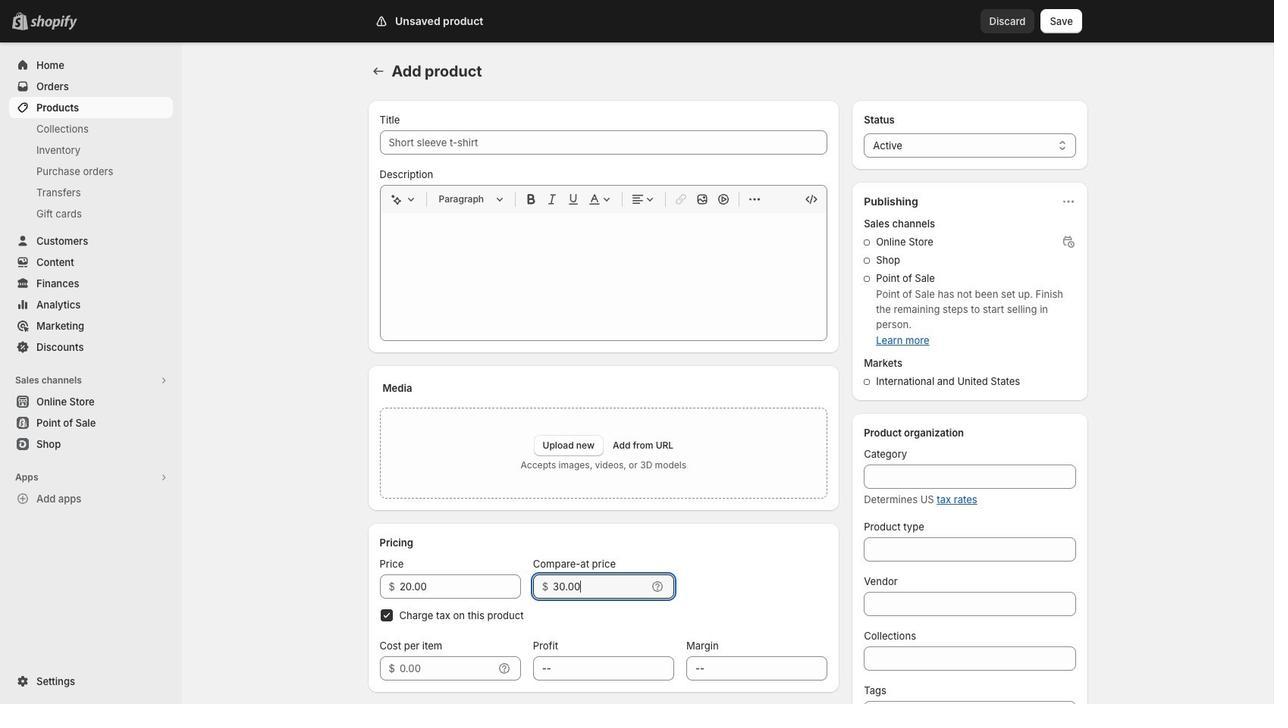 Task type: vqa. For each thing, say whether or not it's contained in the screenshot.
Mark Manage your services as done icon
no



Task type: locate. For each thing, give the bounding box(es) containing it.
  text field
[[400, 575, 521, 599]]

None text field
[[864, 465, 1076, 489], [687, 657, 828, 681], [864, 702, 1076, 705], [864, 465, 1076, 489], [687, 657, 828, 681], [864, 702, 1076, 705]]

Short sleeve t-shirt text field
[[380, 130, 828, 155]]

1 vertical spatial   text field
[[400, 657, 494, 681]]

1 horizontal spatial   text field
[[553, 575, 647, 599]]

None text field
[[864, 538, 1076, 562], [864, 592, 1076, 617], [864, 647, 1076, 671], [533, 657, 674, 681], [864, 538, 1076, 562], [864, 592, 1076, 617], [864, 647, 1076, 671], [533, 657, 674, 681]]

  text field
[[553, 575, 647, 599], [400, 657, 494, 681]]

0 vertical spatial   text field
[[553, 575, 647, 599]]

shopify image
[[33, 15, 80, 30]]



Task type: describe. For each thing, give the bounding box(es) containing it.
0 horizontal spatial   text field
[[400, 657, 494, 681]]



